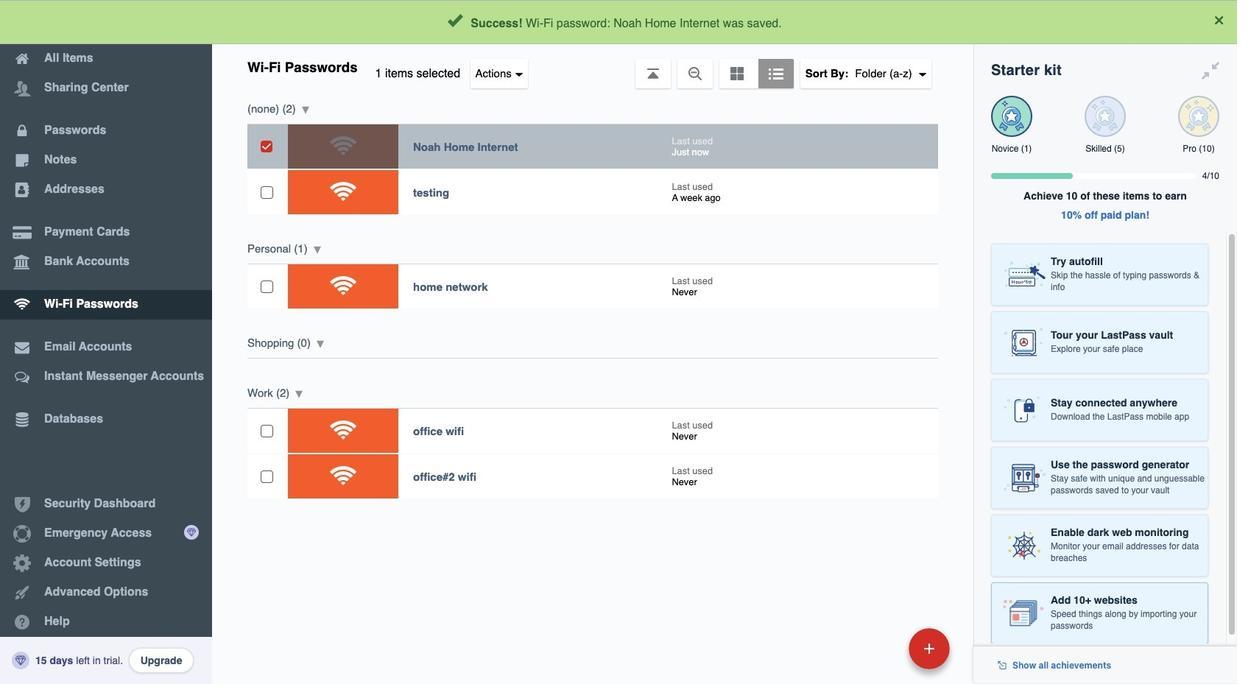 Task type: describe. For each thing, give the bounding box(es) containing it.
main navigation navigation
[[0, 0, 212, 684]]

vault options navigation
[[212, 44, 974, 88]]

new item navigation
[[808, 624, 959, 684]]

new item element
[[808, 627, 955, 669]]



Task type: locate. For each thing, give the bounding box(es) containing it.
search my vault text field
[[355, 6, 943, 38]]

alert
[[0, 0, 1237, 44]]

Search search field
[[355, 6, 943, 38]]



Task type: vqa. For each thing, say whether or not it's contained in the screenshot.
New item element
yes



